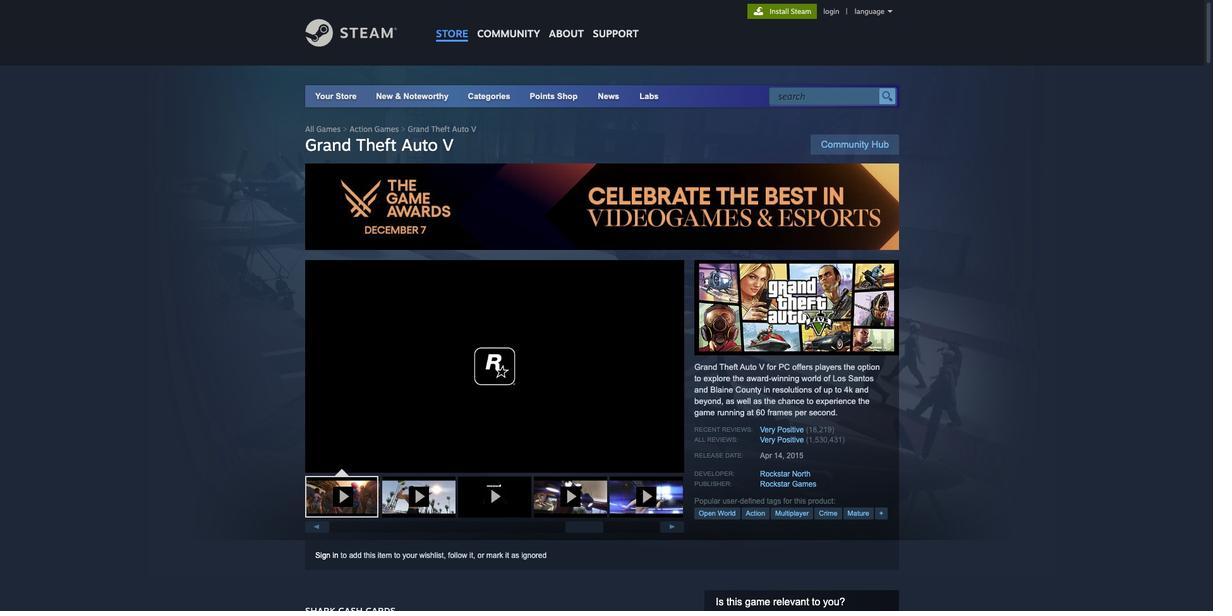 Task type: describe. For each thing, give the bounding box(es) containing it.
beyond,
[[695, 397, 724, 406]]

your
[[403, 552, 418, 561]]

santos
[[849, 374, 874, 384]]

rockstar north
[[761, 470, 811, 479]]

grand theft auto v link
[[408, 125, 477, 134]]

support link
[[589, 0, 644, 43]]

option
[[858, 363, 880, 372]]

crime
[[819, 510, 838, 518]]

world
[[718, 510, 736, 518]]

points shop link
[[520, 85, 588, 107]]

your store
[[315, 92, 357, 101]]

user-
[[723, 497, 740, 506]]

shop
[[557, 92, 578, 101]]

grand theft auto v
[[305, 135, 454, 155]]

rockstar for rockstar games
[[761, 480, 790, 489]]

2015
[[787, 452, 804, 461]]

to left explore
[[695, 374, 702, 384]]

community
[[821, 139, 869, 150]]

4k
[[845, 385, 853, 395]]

rockstar games
[[761, 480, 817, 489]]

community
[[477, 27, 540, 40]]

theft for grand theft auto v
[[356, 135, 397, 155]]

follow
[[448, 552, 468, 561]]

categories link
[[468, 92, 511, 101]]

your store link
[[315, 92, 357, 101]]

store link
[[432, 0, 473, 46]]

game inside grand theft auto v for pc offers players the option to explore the award-winning world of los santos and blaine county in resolutions of up to 4k and beyond, as well as the chance to experience the game running at 60 frames per second.
[[695, 408, 715, 418]]

1 vertical spatial game
[[745, 597, 771, 608]]

new & noteworthy
[[376, 92, 449, 101]]

reviews: for very positive (1,530,431)
[[708, 437, 738, 444]]

positive for (18,219)
[[778, 426, 804, 435]]

search search field
[[779, 89, 877, 105]]

community hub link
[[811, 135, 900, 155]]

0 vertical spatial this
[[795, 497, 807, 506]]

your
[[315, 92, 334, 101]]

resolutions
[[773, 385, 813, 395]]

1 and from the left
[[695, 385, 708, 395]]

developer:
[[695, 471, 735, 478]]

14,
[[774, 452, 785, 461]]

grand theft auto v for pc offers players the option to explore the award-winning world of los santos and blaine county in resolutions of up to 4k and beyond, as well as the chance to experience the game running at 60 frames per second.
[[695, 363, 880, 418]]

0 horizontal spatial action
[[350, 125, 373, 134]]

multiplayer link
[[771, 508, 814, 520]]

0 vertical spatial theft
[[431, 125, 450, 134]]

+
[[880, 510, 884, 518]]

per
[[795, 408, 807, 418]]

noteworthy
[[404, 92, 449, 101]]

global menu navigation
[[432, 0, 644, 46]]

1 vertical spatial of
[[815, 385, 822, 395]]

points shop
[[530, 92, 578, 101]]

0 horizontal spatial as
[[512, 552, 520, 561]]

store
[[436, 27, 469, 40]]

language
[[855, 7, 885, 16]]

product:
[[809, 497, 836, 506]]

recent
[[695, 427, 721, 433]]

world
[[802, 374, 822, 384]]

community link
[[473, 0, 545, 46]]

award-
[[747, 374, 772, 384]]

explore
[[704, 374, 731, 384]]

los
[[833, 374, 846, 384]]

open world link
[[695, 508, 741, 520]]

crime link
[[815, 508, 842, 520]]

login | language
[[824, 7, 885, 16]]

2 horizontal spatial as
[[754, 397, 762, 406]]

is
[[716, 597, 724, 608]]

well
[[737, 397, 751, 406]]

very positive (18,219)
[[761, 426, 835, 435]]

very for very positive (18,219)
[[761, 426, 776, 435]]

0 horizontal spatial this
[[364, 552, 376, 561]]

popular
[[695, 497, 721, 506]]

1 horizontal spatial games
[[375, 125, 399, 134]]

at
[[747, 408, 754, 418]]

positive for (1,530,431)
[[778, 436, 804, 445]]

chance
[[778, 397, 805, 406]]

install steam link
[[748, 4, 817, 19]]

action inside action link
[[746, 510, 766, 518]]

to left 4k
[[835, 385, 842, 395]]

up
[[824, 385, 833, 395]]

frames
[[768, 408, 793, 418]]

(18,219)
[[806, 426, 835, 435]]

login link
[[821, 7, 842, 16]]

labs
[[640, 92, 659, 101]]

60
[[756, 408, 766, 418]]

store
[[336, 92, 357, 101]]

0 horizontal spatial in
[[333, 552, 339, 561]]

theft for grand theft auto v for pc offers players the option to explore the award-winning world of los santos and blaine county in resolutions of up to 4k and beyond, as well as the chance to experience the game running at 60 frames per second.
[[720, 363, 738, 372]]



Task type: vqa. For each thing, say whether or not it's contained in the screenshot.
the left GAMES
yes



Task type: locate. For each thing, give the bounding box(es) containing it.
action up grand theft auto v
[[350, 125, 373, 134]]

rockstar games link
[[761, 480, 817, 489]]

north
[[793, 470, 811, 479]]

of up up
[[824, 374, 831, 384]]

for inside grand theft auto v for pc offers players the option to explore the award-winning world of los santos and blaine county in resolutions of up to 4k and beyond, as well as the chance to experience the game running at 60 frames per second.
[[767, 363, 777, 372]]

about link
[[545, 0, 589, 43]]

2 horizontal spatial grand
[[695, 363, 718, 372]]

1 horizontal spatial >
[[401, 125, 406, 134]]

action link
[[742, 508, 770, 520]]

1 horizontal spatial game
[[745, 597, 771, 608]]

running
[[718, 408, 745, 418]]

0 vertical spatial all
[[305, 125, 314, 134]]

for left pc
[[767, 363, 777, 372]]

1 horizontal spatial of
[[824, 374, 831, 384]]

2 horizontal spatial this
[[795, 497, 807, 506]]

theft down "action games" link
[[356, 135, 397, 155]]

in right sign
[[333, 552, 339, 561]]

release date:
[[695, 452, 744, 459]]

rockstar for rockstar north
[[761, 470, 790, 479]]

theft inside grand theft auto v for pc offers players the option to explore the award-winning world of los santos and blaine county in resolutions of up to 4k and beyond, as well as the chance to experience the game running at 60 frames per second.
[[720, 363, 738, 372]]

0 vertical spatial auto
[[452, 125, 469, 134]]

county
[[736, 385, 762, 395]]

theft up explore
[[720, 363, 738, 372]]

date:
[[726, 452, 744, 459]]

1 vertical spatial rockstar
[[761, 480, 790, 489]]

1 vertical spatial auto
[[402, 135, 438, 155]]

experience
[[816, 397, 856, 406]]

for up multiplayer at the bottom right
[[784, 497, 793, 506]]

0 horizontal spatial games
[[317, 125, 341, 134]]

points
[[530, 92, 555, 101]]

1 vertical spatial for
[[784, 497, 793, 506]]

rockstar
[[761, 470, 790, 479], [761, 480, 790, 489]]

blaine
[[711, 385, 734, 395]]

1 vertical spatial theft
[[356, 135, 397, 155]]

open
[[699, 510, 716, 518]]

0 horizontal spatial game
[[695, 408, 715, 418]]

0 horizontal spatial and
[[695, 385, 708, 395]]

relevant
[[774, 597, 810, 608]]

0 vertical spatial game
[[695, 408, 715, 418]]

games down your
[[317, 125, 341, 134]]

reviews: down running
[[722, 427, 753, 433]]

this right add
[[364, 552, 376, 561]]

link to the steam homepage image
[[305, 19, 417, 47]]

open world
[[699, 510, 736, 518]]

game down beyond,
[[695, 408, 715, 418]]

as
[[726, 397, 735, 406], [754, 397, 762, 406], [512, 552, 520, 561]]

as right it
[[512, 552, 520, 561]]

to left you?
[[812, 597, 821, 608]]

new
[[376, 92, 393, 101]]

of
[[824, 374, 831, 384], [815, 385, 822, 395]]

the up 60 on the right bottom of page
[[765, 397, 776, 406]]

the
[[844, 363, 856, 372], [733, 374, 745, 384], [765, 397, 776, 406], [859, 397, 870, 406]]

in inside grand theft auto v for pc offers players the option to explore the award-winning world of los santos and blaine county in resolutions of up to 4k and beyond, as well as the chance to experience the game running at 60 frames per second.
[[764, 385, 771, 395]]

the up county
[[733, 374, 745, 384]]

the up los
[[844, 363, 856, 372]]

2 very from the top
[[761, 436, 776, 445]]

1 horizontal spatial in
[[764, 385, 771, 395]]

mature
[[848, 510, 870, 518]]

news
[[598, 92, 620, 101]]

0 vertical spatial reviews:
[[722, 427, 753, 433]]

1 vertical spatial action
[[746, 510, 766, 518]]

action
[[350, 125, 373, 134], [746, 510, 766, 518]]

1 vertical spatial all
[[695, 437, 706, 444]]

categories
[[468, 92, 511, 101]]

1 vertical spatial this
[[364, 552, 376, 561]]

1 horizontal spatial grand
[[408, 125, 429, 134]]

2 rockstar from the top
[[761, 480, 790, 489]]

0 horizontal spatial auto
[[402, 135, 438, 155]]

0 vertical spatial action
[[350, 125, 373, 134]]

0 vertical spatial in
[[764, 385, 771, 395]]

0 vertical spatial very
[[761, 426, 776, 435]]

1 horizontal spatial all
[[695, 437, 706, 444]]

theft
[[431, 125, 450, 134], [356, 135, 397, 155], [720, 363, 738, 372]]

2 and from the left
[[856, 385, 869, 395]]

1 horizontal spatial action
[[746, 510, 766, 518]]

1 vertical spatial grand
[[305, 135, 352, 155]]

games down north
[[793, 480, 817, 489]]

auto for grand theft auto v for pc offers players the option to explore the award-winning world of los santos and blaine county in resolutions of up to 4k and beyond, as well as the chance to experience the game running at 60 frames per second.
[[740, 363, 757, 372]]

game
[[695, 408, 715, 418], [745, 597, 771, 608]]

0 horizontal spatial of
[[815, 385, 822, 395]]

1 > from the left
[[343, 125, 348, 134]]

auto for grand theft auto v
[[402, 135, 438, 155]]

as up 60 on the right bottom of page
[[754, 397, 762, 406]]

1 rockstar from the top
[[761, 470, 790, 479]]

> up grand theft auto v
[[401, 125, 406, 134]]

and
[[695, 385, 708, 395], [856, 385, 869, 395]]

0 vertical spatial grand
[[408, 125, 429, 134]]

positive down very positive (18,219)
[[778, 436, 804, 445]]

install steam
[[770, 7, 812, 16]]

2 vertical spatial theft
[[720, 363, 738, 372]]

all for all games > action games > grand theft auto v
[[305, 125, 314, 134]]

apr
[[761, 452, 772, 461]]

multiplayer
[[776, 510, 809, 518]]

reviews: for very positive (18,219)
[[722, 427, 753, 433]]

this up multiplayer at the bottom right
[[795, 497, 807, 506]]

item
[[378, 552, 392, 561]]

v down categories link
[[471, 125, 477, 134]]

v for grand theft auto v for pc offers players the option to explore the award-winning world of los santos and blaine county in resolutions of up to 4k and beyond, as well as the chance to experience the game running at 60 frames per second.
[[759, 363, 765, 372]]

players
[[816, 363, 842, 372]]

> right all games link
[[343, 125, 348, 134]]

None search field
[[769, 87, 897, 106]]

or
[[478, 552, 485, 561]]

1 vertical spatial v
[[443, 135, 454, 155]]

pc
[[779, 363, 791, 372]]

to up per
[[807, 397, 814, 406]]

mature link
[[844, 508, 874, 520]]

this
[[795, 497, 807, 506], [364, 552, 376, 561], [727, 597, 743, 608]]

2 vertical spatial this
[[727, 597, 743, 608]]

very
[[761, 426, 776, 435], [761, 436, 776, 445]]

0 horizontal spatial for
[[767, 363, 777, 372]]

grand inside grand theft auto v for pc offers players the option to explore the award-winning world of los santos and blaine county in resolutions of up to 4k and beyond, as well as the chance to experience the game running at 60 frames per second.
[[695, 363, 718, 372]]

2 > from the left
[[401, 125, 406, 134]]

add
[[349, 552, 362, 561]]

rockstar north link
[[761, 470, 811, 479]]

apr 14, 2015
[[761, 452, 804, 461]]

to
[[695, 374, 702, 384], [835, 385, 842, 395], [807, 397, 814, 406], [341, 552, 347, 561], [394, 552, 401, 561], [812, 597, 821, 608]]

1 vertical spatial in
[[333, 552, 339, 561]]

1 horizontal spatial v
[[471, 125, 477, 134]]

game left relevant
[[745, 597, 771, 608]]

offers
[[793, 363, 813, 372]]

auto down categories link
[[452, 125, 469, 134]]

1 horizontal spatial auto
[[452, 125, 469, 134]]

reviews: down recent reviews:
[[708, 437, 738, 444]]

0 vertical spatial positive
[[778, 426, 804, 435]]

0 horizontal spatial v
[[443, 135, 454, 155]]

v
[[471, 125, 477, 134], [443, 135, 454, 155], [759, 363, 765, 372]]

winning
[[772, 374, 800, 384]]

grand for grand theft auto v
[[305, 135, 352, 155]]

games for rockstar
[[793, 480, 817, 489]]

sign in to add this item to your wishlist, follow it, or mark it as ignored
[[315, 552, 547, 561]]

2 horizontal spatial auto
[[740, 363, 757, 372]]

0 vertical spatial for
[[767, 363, 777, 372]]

new & noteworthy link
[[376, 92, 449, 101]]

action games link
[[350, 125, 399, 134]]

in
[[764, 385, 771, 395], [333, 552, 339, 561]]

0 vertical spatial of
[[824, 374, 831, 384]]

1 very from the top
[[761, 426, 776, 435]]

games for all
[[317, 125, 341, 134]]

it
[[506, 552, 509, 561]]

this right the 'is' on the bottom of the page
[[727, 597, 743, 608]]

grand for grand theft auto v for pc offers players the option to explore the award-winning world of los santos and blaine county in resolutions of up to 4k and beyond, as well as the chance to experience the game running at 60 frames per second.
[[695, 363, 718, 372]]

&
[[395, 92, 401, 101]]

2 vertical spatial grand
[[695, 363, 718, 372]]

very down 60 on the right bottom of page
[[761, 426, 776, 435]]

sign in link
[[315, 552, 339, 561]]

theft down the noteworthy
[[431, 125, 450, 134]]

0 horizontal spatial all
[[305, 125, 314, 134]]

2 horizontal spatial v
[[759, 363, 765, 372]]

you?
[[824, 597, 846, 608]]

2 horizontal spatial theft
[[720, 363, 738, 372]]

v down "grand theft auto v" link
[[443, 135, 454, 155]]

auto
[[452, 125, 469, 134], [402, 135, 438, 155], [740, 363, 757, 372]]

auto down "grand theft auto v" link
[[402, 135, 438, 155]]

1 horizontal spatial as
[[726, 397, 735, 406]]

very for very positive (1,530,431)
[[761, 436, 776, 445]]

of left up
[[815, 385, 822, 395]]

0 vertical spatial rockstar
[[761, 470, 790, 479]]

news link
[[588, 85, 630, 107]]

2 positive from the top
[[778, 436, 804, 445]]

account menu navigation
[[748, 4, 900, 19]]

1 horizontal spatial theft
[[431, 125, 450, 134]]

as up running
[[726, 397, 735, 406]]

0 horizontal spatial theft
[[356, 135, 397, 155]]

to left add
[[341, 552, 347, 561]]

second.
[[809, 408, 838, 418]]

1 positive from the top
[[778, 426, 804, 435]]

hub
[[872, 139, 889, 150]]

1 vertical spatial reviews:
[[708, 437, 738, 444]]

v inside grand theft auto v for pc offers players the option to explore the award-winning world of los santos and blaine county in resolutions of up to 4k and beyond, as well as the chance to experience the game running at 60 frames per second.
[[759, 363, 765, 372]]

very up "apr"
[[761, 436, 776, 445]]

the down santos at bottom right
[[859, 397, 870, 406]]

2 horizontal spatial games
[[793, 480, 817, 489]]

to right item
[[394, 552, 401, 561]]

community hub
[[821, 139, 889, 150]]

ignored
[[522, 552, 547, 561]]

grand down all games link
[[305, 135, 352, 155]]

publisher:
[[695, 481, 732, 488]]

reviews:
[[722, 427, 753, 433], [708, 437, 738, 444]]

auto inside grand theft auto v for pc offers players the option to explore the award-winning world of los santos and blaine county in resolutions of up to 4k and beyond, as well as the chance to experience the game running at 60 frames per second.
[[740, 363, 757, 372]]

steam
[[791, 7, 812, 16]]

1 horizontal spatial this
[[727, 597, 743, 608]]

1 horizontal spatial and
[[856, 385, 869, 395]]

about
[[549, 27, 584, 40]]

recent reviews:
[[695, 427, 753, 433]]

all games link
[[305, 125, 341, 134]]

for for pc
[[767, 363, 777, 372]]

(1,530,431)
[[806, 436, 845, 445]]

2 vertical spatial v
[[759, 363, 765, 372]]

in down award-
[[764, 385, 771, 395]]

release
[[695, 452, 724, 459]]

for for this
[[784, 497, 793, 506]]

0 vertical spatial v
[[471, 125, 477, 134]]

>
[[343, 125, 348, 134], [401, 125, 406, 134]]

0 horizontal spatial grand
[[305, 135, 352, 155]]

grand up explore
[[695, 363, 718, 372]]

1 vertical spatial positive
[[778, 436, 804, 445]]

grand
[[408, 125, 429, 134], [305, 135, 352, 155], [695, 363, 718, 372]]

action down defined at the right
[[746, 510, 766, 518]]

2 vertical spatial auto
[[740, 363, 757, 372]]

very positive (1,530,431)
[[761, 436, 845, 445]]

all games > action games > grand theft auto v
[[305, 125, 477, 134]]

positive up very positive (1,530,431)
[[778, 426, 804, 435]]

1 vertical spatial very
[[761, 436, 776, 445]]

it,
[[470, 552, 476, 561]]

0 horizontal spatial >
[[343, 125, 348, 134]]

and down santos at bottom right
[[856, 385, 869, 395]]

wishlist,
[[420, 552, 446, 561]]

grand down the new & noteworthy
[[408, 125, 429, 134]]

install
[[770, 7, 789, 16]]

v for grand theft auto v
[[443, 135, 454, 155]]

and up beyond,
[[695, 385, 708, 395]]

rockstar up rockstar games link
[[761, 470, 790, 479]]

auto up award-
[[740, 363, 757, 372]]

rockstar down rockstar north
[[761, 480, 790, 489]]

1 horizontal spatial for
[[784, 497, 793, 506]]

all for all reviews:
[[695, 437, 706, 444]]

login
[[824, 7, 840, 16]]

v up award-
[[759, 363, 765, 372]]

for
[[767, 363, 777, 372], [784, 497, 793, 506]]

games up grand theft auto v
[[375, 125, 399, 134]]

mark
[[487, 552, 504, 561]]



